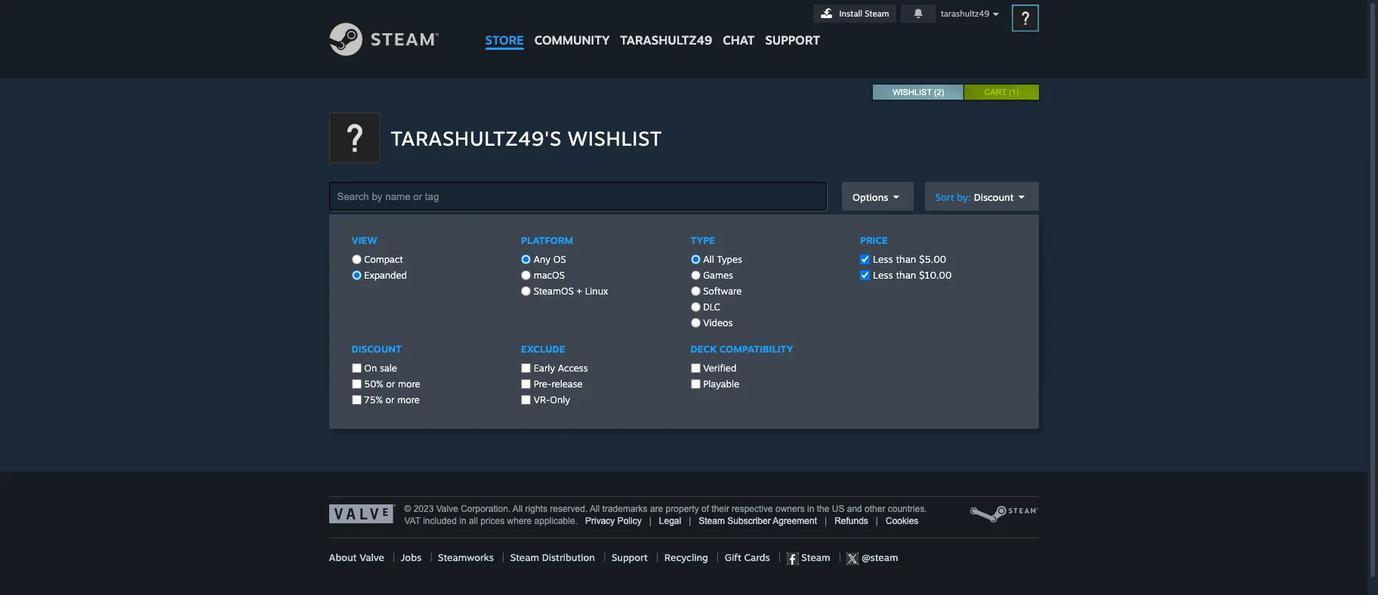 Task type: locate. For each thing, give the bounding box(es) containing it.
steam down of
[[699, 516, 725, 526]]

0 vertical spatial more
[[398, 378, 420, 390]]

where
[[507, 516, 532, 526]]

store link
[[480, 0, 529, 55]]

gears
[[576, 268, 620, 288]]

2 more from the top
[[397, 394, 420, 406]]

price: for price: less than $5.00
[[334, 231, 359, 243]]

1 horizontal spatial $5.00
[[919, 253, 946, 265]]

games
[[700, 270, 733, 281]]

than up the compact
[[385, 231, 405, 243]]

1 horizontal spatial )
[[1016, 88, 1019, 97]]

1 ( from the left
[[934, 88, 937, 97]]

only
[[550, 394, 570, 406]]

1 ) from the left
[[942, 88, 944, 97]]

gears 5
[[576, 268, 636, 288]]

1 vertical spatial or
[[386, 394, 395, 406]]

more up 75% or more
[[398, 378, 420, 390]]

more down '50% or more'
[[397, 394, 420, 406]]

or down '50% or more'
[[386, 394, 395, 406]]

sep
[[682, 314, 696, 325]]

respective
[[732, 504, 773, 514]]

1 horizontal spatial (
[[1009, 88, 1012, 97]]

recycling
[[664, 551, 708, 563]]

deck compatibility
[[691, 343, 793, 355]]

their
[[712, 504, 729, 514]]

2 ) from the left
[[1016, 88, 1019, 97]]

all up games
[[703, 254, 714, 265]]

| left 'gift'
[[717, 551, 719, 563]]

discount
[[974, 191, 1014, 203], [352, 343, 402, 355]]

| down the "refunds" link
[[830, 551, 847, 563]]

©
[[404, 504, 411, 514]]

0 horizontal spatial tarashultz49
[[620, 32, 712, 48]]

trademarks
[[602, 504, 648, 514]]

less than $5.00
[[873, 253, 946, 265]]

legal link
[[659, 516, 681, 526]]

jobs link
[[401, 551, 422, 563]]

support
[[765, 32, 820, 48]]

in left all
[[459, 516, 466, 526]]

steamos + linux
[[531, 285, 608, 297]]

valve right about
[[360, 551, 384, 563]]

cards
[[744, 551, 770, 563]]

gift cards link
[[725, 551, 770, 563]]

all
[[703, 254, 714, 265], [513, 504, 523, 514], [590, 504, 600, 514]]

on
[[364, 363, 377, 374]]

None checkbox
[[860, 255, 870, 264], [521, 363, 531, 373], [691, 363, 700, 373], [352, 395, 361, 405], [521, 395, 531, 405], [860, 255, 870, 264], [521, 363, 531, 373], [691, 363, 700, 373], [352, 395, 361, 405], [521, 395, 531, 405]]

1 horizontal spatial all
[[590, 504, 600, 514]]

0 vertical spatial or
[[386, 378, 395, 390]]

1 horizontal spatial valve
[[436, 504, 458, 514]]

1 vertical spatial $5.00
[[919, 253, 946, 265]]

) right cart
[[1016, 88, 1019, 97]]

0 horizontal spatial valve software image
[[329, 504, 395, 523]]

tarashultz49 link
[[615, 0, 718, 55]]

1 horizontal spatial in
[[807, 504, 814, 514]]

| down other
[[876, 516, 878, 526]]

all up where
[[513, 504, 523, 514]]

0 horizontal spatial )
[[942, 88, 944, 97]]

person
[[689, 363, 715, 373]]

macos
[[531, 270, 565, 281]]

in left the
[[807, 504, 814, 514]]

75% or more
[[361, 394, 420, 406]]

0 vertical spatial valve
[[436, 504, 458, 514]]

steam subscriber agreement link
[[699, 516, 817, 526]]

(
[[934, 88, 937, 97], [1009, 88, 1012, 97]]

None checkbox
[[860, 270, 870, 280], [352, 363, 361, 373], [352, 379, 361, 389], [521, 379, 531, 389], [691, 379, 700, 389], [860, 270, 870, 280], [352, 363, 361, 373], [352, 379, 361, 389], [521, 379, 531, 389], [691, 379, 700, 389]]

valve inside the © 2023 valve corporation.  all rights reserved.  all trademarks are property of their respective owners in the us and other countries. vat included in all prices where applicable. privacy policy | legal | steam subscriber agreement | refunds | cookies
[[436, 504, 458, 514]]

less up the compact
[[362, 231, 382, 243]]

options
[[853, 191, 889, 203]]

) right wishlist
[[942, 88, 944, 97]]

valve up included at left
[[436, 504, 458, 514]]

$5.00 up less than $10.00
[[919, 253, 946, 265]]

| down are
[[649, 516, 652, 526]]

owners
[[776, 504, 805, 514]]

or
[[386, 378, 395, 390], [386, 394, 395, 406]]

1 more from the top
[[398, 378, 420, 390]]

$10.00 down less than $5.00
[[919, 269, 952, 281]]

tarashultz49's wishlist
[[391, 126, 662, 150]]

types
[[717, 254, 742, 265]]

recycling link
[[664, 551, 708, 563]]

sort
[[935, 191, 954, 203]]

discount right by:
[[974, 191, 1014, 203]]

1 vertical spatial tarashultz49
[[620, 32, 712, 48]]

( right cart
[[1009, 88, 1012, 97]]

1
[[1012, 88, 1016, 97]]

1 vertical spatial discount
[[352, 343, 402, 355]]

less
[[362, 231, 382, 243], [490, 231, 510, 243], [873, 253, 893, 265], [873, 269, 893, 281]]

than up less than $10.00
[[896, 253, 916, 265]]

0 horizontal spatial valve
[[360, 551, 384, 563]]

exclude
[[521, 343, 565, 355]]

agreement
[[773, 516, 817, 526]]

Search by name or tag text field
[[329, 182, 827, 211]]

1 horizontal spatial tarashultz49
[[941, 8, 990, 19]]

0 vertical spatial discount
[[974, 191, 1014, 203]]

discount up on sale
[[352, 343, 402, 355]]

cookies
[[886, 516, 919, 526]]

0 horizontal spatial in
[[459, 516, 466, 526]]

pre-
[[534, 378, 552, 390]]

2 price: from the left
[[462, 231, 487, 243]]

( right wishlist
[[934, 88, 937, 97]]

0 vertical spatial $10.00
[[536, 231, 568, 243]]

shooter
[[718, 363, 747, 373]]

0 vertical spatial tarashultz49
[[941, 8, 990, 19]]

1 vertical spatial $10.00
[[919, 269, 952, 281]]

about valve | jobs | steamworks | steam distribution | support | recycling | gift cards |
[[329, 551, 787, 563]]

steamworks link
[[438, 551, 494, 563]]

None radio
[[352, 255, 361, 264], [521, 255, 531, 264], [691, 255, 700, 264], [521, 286, 531, 296], [691, 286, 700, 296], [352, 255, 361, 264], [521, 255, 531, 264], [691, 255, 700, 264], [521, 286, 531, 296], [691, 286, 700, 296]]

| right steamworks link
[[502, 551, 505, 563]]

1 horizontal spatial valve software image
[[969, 504, 1039, 524]]

0 vertical spatial $5.00
[[408, 231, 435, 243]]

refunds
[[835, 516, 868, 526]]

refunds link
[[835, 516, 868, 526]]

all up privacy
[[590, 504, 600, 514]]

steam down agreement
[[799, 551, 830, 563]]

applicable.
[[534, 516, 578, 526]]

tarashultz49 inside tarashultz49 link
[[620, 32, 712, 48]]

0 horizontal spatial (
[[934, 88, 937, 97]]

type
[[691, 234, 715, 246]]

)
[[942, 88, 944, 97], [1016, 88, 1019, 97]]

| left jobs link
[[393, 551, 395, 563]]

| left support at bottom
[[604, 551, 606, 563]]

compatibility
[[719, 343, 793, 355]]

0 horizontal spatial $5.00
[[408, 231, 435, 243]]

) for 1
[[1016, 88, 1019, 97]]

corporation.
[[461, 504, 511, 514]]

cart
[[984, 88, 1007, 97]]

2
[[937, 88, 942, 97]]

more for 75% or more
[[397, 394, 420, 406]]

$5.00
[[408, 231, 435, 243], [919, 253, 946, 265]]

sale
[[380, 363, 397, 374]]

about valve link
[[329, 551, 384, 563]]

1 horizontal spatial price:
[[462, 231, 487, 243]]

$5.00 right view
[[408, 231, 435, 243]]

more
[[398, 378, 420, 390], [397, 394, 420, 406]]

0 vertical spatial in
[[807, 504, 814, 514]]

legal
[[659, 516, 681, 526]]

policy
[[618, 516, 642, 526]]

positive
[[716, 302, 751, 313]]

1 vertical spatial more
[[397, 394, 420, 406]]

1 price: from the left
[[334, 231, 359, 243]]

mostly
[[682, 302, 713, 313]]

reserved.
[[550, 504, 588, 514]]

steam
[[865, 8, 889, 19], [699, 516, 725, 526], [510, 551, 539, 563], [799, 551, 830, 563]]

$10.00 up any os
[[536, 231, 568, 243]]

1 horizontal spatial discount
[[974, 191, 1014, 203]]

than down less than $5.00
[[896, 269, 916, 281]]

or up 75% or more
[[386, 378, 395, 390]]

prices
[[480, 516, 505, 526]]

0 horizontal spatial all
[[513, 504, 523, 514]]

2 ( from the left
[[1009, 88, 1012, 97]]

50% or more
[[361, 378, 420, 390]]

None radio
[[352, 270, 361, 280], [521, 270, 531, 280], [691, 270, 700, 280], [691, 302, 700, 312], [691, 318, 700, 328], [352, 270, 361, 280], [521, 270, 531, 280], [691, 270, 700, 280], [691, 302, 700, 312], [691, 318, 700, 328]]

gears 5 link
[[576, 267, 1027, 290]]

any
[[534, 254, 551, 265]]

© 2023 valve corporation.  all rights reserved.  all trademarks are property of their respective owners in the us and other countries. vat included in all prices where applicable. privacy policy | legal | steam subscriber agreement | refunds | cookies
[[404, 504, 927, 526]]

sort by: discount
[[935, 191, 1014, 203]]

2023
[[414, 504, 434, 514]]

0 horizontal spatial price:
[[334, 231, 359, 243]]

0 horizontal spatial $10.00
[[536, 231, 568, 243]]

valve
[[436, 504, 458, 514], [360, 551, 384, 563]]

valve software image
[[329, 504, 395, 523], [969, 504, 1039, 524]]



Task type: describe. For each thing, give the bounding box(es) containing it.
steam link
[[787, 551, 830, 565]]

us
[[832, 504, 845, 514]]

on sale
[[361, 363, 397, 374]]

support link
[[760, 0, 826, 51]]

countries.
[[888, 504, 927, 514]]

2 valve software image from the left
[[969, 504, 1039, 524]]

videos
[[700, 317, 733, 329]]

or for 75%
[[386, 394, 395, 406]]

steam down where
[[510, 551, 539, 563]]

support
[[612, 551, 648, 563]]

the
[[817, 504, 830, 514]]

privacy
[[585, 516, 615, 526]]

expanded
[[361, 270, 407, 281]]

vat
[[404, 516, 421, 526]]

deck
[[691, 343, 717, 355]]

9,
[[698, 314, 705, 325]]

more for 50% or more
[[398, 378, 420, 390]]

wishlist                 ( 2 )
[[893, 88, 944, 97]]

price: for price: less than $10.00
[[462, 231, 487, 243]]

view
[[352, 234, 377, 246]]

or for 50%
[[386, 378, 395, 390]]

1 valve software image from the left
[[329, 504, 395, 523]]

mostly positive sep 9, 2019
[[682, 302, 751, 325]]

distribution
[[542, 551, 595, 563]]

of
[[702, 504, 709, 514]]

vr-
[[534, 394, 550, 406]]

75%
[[364, 394, 383, 406]]

all types
[[700, 254, 742, 265]]

wishlist
[[893, 88, 932, 97]]

| right support at bottom
[[656, 551, 659, 563]]

0 horizontal spatial discount
[[352, 343, 402, 355]]

support link
[[612, 551, 648, 563]]

steamworks
[[438, 551, 494, 563]]

price: less than $5.00
[[334, 231, 435, 243]]

chat link
[[718, 0, 760, 51]]

than up any os
[[513, 231, 533, 243]]

gift
[[725, 551, 741, 563]]

vr-only
[[531, 394, 570, 406]]

steamos
[[534, 285, 574, 297]]

steam right "install"
[[865, 8, 889, 19]]

( for 2
[[934, 88, 937, 97]]

| down the
[[825, 516, 827, 526]]

early access
[[531, 363, 588, 374]]

community link
[[529, 0, 615, 55]]

and
[[847, 504, 862, 514]]

1 vertical spatial in
[[459, 516, 466, 526]]

rights
[[525, 504, 547, 514]]

pre-release
[[531, 378, 583, 390]]

about
[[329, 551, 357, 563]]

steam inside the © 2023 valve corporation.  all rights reserved.  all trademarks are property of their respective owners in the us and other countries. vat included in all prices where applicable. privacy policy | legal | steam subscriber agreement | refunds | cookies
[[699, 516, 725, 526]]

release
[[552, 378, 583, 390]]

less down price
[[873, 253, 893, 265]]

1 vertical spatial valve
[[360, 551, 384, 563]]

community
[[534, 32, 610, 48]]

+
[[577, 285, 582, 297]]

all
[[469, 516, 478, 526]]

( for 1
[[1009, 88, 1012, 97]]

subscriber
[[728, 516, 771, 526]]

any os
[[531, 254, 566, 265]]

price
[[860, 234, 888, 246]]

50%
[[364, 378, 383, 390]]

wishlist
[[568, 126, 662, 150]]

less down less than $5.00
[[873, 269, 893, 281]]

| right cards
[[779, 551, 781, 563]]

early
[[534, 363, 555, 374]]

action
[[580, 363, 605, 373]]

store
[[485, 32, 524, 48]]

dlc
[[700, 301, 720, 313]]

less than $10.00
[[873, 269, 952, 281]]

@steam
[[859, 551, 898, 563]]

other
[[865, 504, 885, 514]]

included
[[423, 516, 457, 526]]

privacy policy link
[[585, 516, 642, 526]]

cookies link
[[886, 516, 919, 526]]

| right jobs link
[[430, 551, 432, 563]]

by:
[[957, 191, 971, 203]]

less left platform on the top left of page
[[490, 231, 510, 243]]

jobs
[[401, 551, 422, 563]]

tarashultz49's
[[391, 126, 562, 150]]

@steam link
[[847, 551, 898, 565]]

verified
[[700, 363, 737, 374]]

cart         ( 1 )
[[984, 88, 1019, 97]]

access
[[558, 363, 588, 374]]

1 horizontal spatial $10.00
[[919, 269, 952, 281]]

os
[[553, 254, 566, 265]]

2 horizontal spatial all
[[703, 254, 714, 265]]

compact
[[361, 254, 403, 265]]

| down property
[[689, 516, 691, 526]]

) for 2
[[942, 88, 944, 97]]



Task type: vqa. For each thing, say whether or not it's contained in the screenshot.


